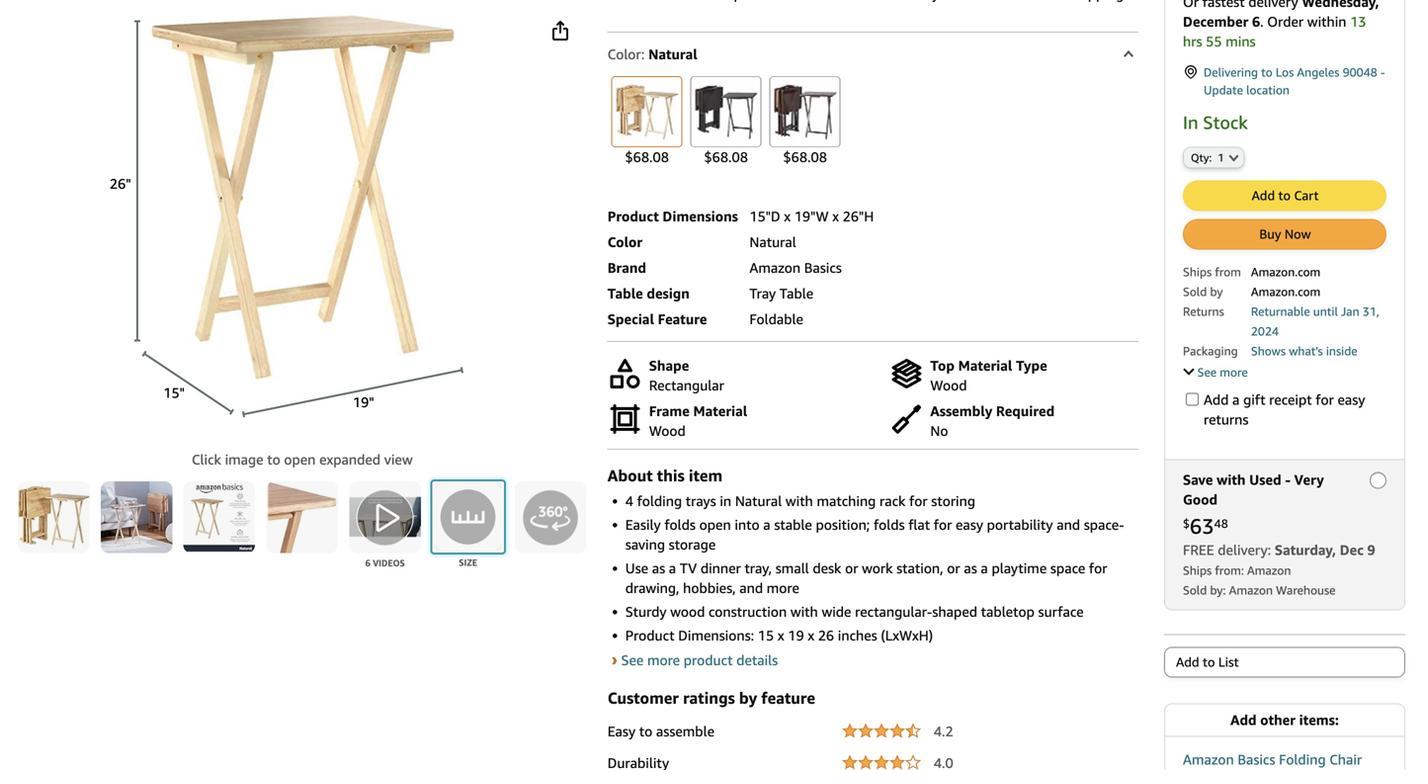 Task type: describe. For each thing, give the bounding box(es) containing it.
no
[[931, 423, 949, 439]]

other
[[1261, 712, 1296, 728]]

$68.08 for natural image
[[625, 149, 669, 165]]

click
[[192, 451, 221, 468]]

with inside save with used - very good $ 63 48
[[1217, 471, 1246, 488]]

portability
[[987, 517, 1053, 533]]

easy
[[608, 723, 636, 740]]

natural inside about this item 4 folding trays in natural with matching rack for storing easily folds open into a stable position; folds flat for easy portability and space- saving storage use as a tv dinner tray, small desk or work station, or as a playtime space for drawing, hobbies, and more sturdy wood construction with wide rectangular-shaped tabletop surface product dimensions: 15 x 19 x 26 inches (lxwxh) › see more product details
[[735, 493, 782, 509]]

design
[[647, 285, 690, 302]]

size
[[459, 557, 477, 568]]

.
[[1261, 13, 1264, 29]]

feature
[[658, 311, 707, 327]]

1 horizontal spatial more
[[767, 580, 800, 596]]

15"d x 19"w x 26"h
[[750, 208, 874, 225]]

by:
[[1211, 583, 1226, 597]]

amazon down the from:
[[1230, 583, 1273, 597]]

shape rectangular
[[649, 358, 725, 394]]

customer
[[608, 689, 679, 708]]

type
[[1016, 358, 1048, 374]]

15
[[758, 627, 774, 644]]

add other items:
[[1231, 712, 1339, 728]]

returnable until jan 31, 2024 packaging
[[1183, 304, 1380, 358]]

easy inside add a gift receipt for easy returns
[[1338, 391, 1366, 408]]

to for add to list
[[1203, 654, 1216, 670]]

wednesday,
[[1302, 0, 1380, 10]]

$68.08 submit for natural image
[[608, 73, 687, 170]]

0 horizontal spatial and
[[740, 580, 763, 596]]

ships inside free delivery: saturday, dec 9 ships from: amazon sold by: amazon warehouse
[[1183, 563, 1212, 577]]

desk
[[813, 560, 842, 577]]

image
[[225, 451, 264, 468]]

26"h
[[843, 208, 874, 225]]

free
[[1183, 542, 1215, 558]]

for right the space
[[1089, 560, 1108, 577]]

wide
[[822, 604, 852, 620]]

0 vertical spatial open
[[284, 451, 316, 468]]

packaging
[[1183, 344, 1238, 358]]

easily
[[626, 517, 661, 533]]

sold inside ships from amazon.com sold by
[[1183, 285, 1207, 298]]

rack
[[880, 493, 906, 509]]

folding
[[637, 493, 682, 509]]

1 or from the left
[[845, 560, 859, 577]]

returns
[[1204, 411, 1249, 427]]

basics for amazon basics
[[805, 260, 842, 276]]

$68.08 submit for the espresso image
[[766, 73, 845, 170]]

espresso image
[[774, 80, 837, 143]]

63
[[1190, 513, 1215, 538]]

foldable
[[750, 311, 804, 327]]

to right image at left
[[267, 451, 280, 468]]

black image
[[695, 80, 758, 143]]

now
[[1285, 226, 1312, 241]]

amazon basics folding chair (black)
[[1183, 751, 1363, 770]]

basics for amazon basics folding chair (black)
[[1238, 751, 1276, 767]]

$
[[1183, 516, 1190, 530]]

top material type wood
[[931, 358, 1048, 394]]

items:
[[1300, 712, 1339, 728]]

by inside ships from amazon.com sold by
[[1211, 285, 1223, 298]]

for inside add a gift receipt for easy returns
[[1316, 391, 1335, 408]]

chair
[[1330, 751, 1363, 767]]

storage
[[669, 537, 716, 553]]

sold inside free delivery: saturday, dec 9 ships from: amazon sold by: amazon warehouse
[[1183, 583, 1207, 597]]

natural image
[[616, 80, 679, 143]]

about
[[608, 466, 653, 485]]

in stock
[[1183, 112, 1248, 133]]

55
[[1206, 33, 1223, 49]]

qty: 1
[[1191, 151, 1225, 164]]

Add a gift receipt for easy returns checkbox
[[1186, 393, 1199, 406]]

add for add to list
[[1176, 654, 1200, 670]]

stock
[[1203, 112, 1248, 133]]

sturdy
[[626, 604, 667, 620]]

ships inside ships from amazon.com sold by
[[1183, 265, 1212, 279]]

jan
[[1342, 304, 1360, 318]]

shows what's inside payment
[[1183, 344, 1358, 377]]

within
[[1308, 13, 1347, 29]]

dropdown image
[[1230, 154, 1239, 161]]

free delivery: saturday, dec 9 ships from: amazon sold by: amazon warehouse
[[1183, 542, 1376, 597]]

tabletop
[[981, 604, 1035, 620]]

rectangular
[[649, 377, 725, 394]]

1
[[1218, 151, 1225, 164]]

19"w
[[795, 208, 829, 225]]

tray
[[750, 285, 776, 302]]

add for add to cart
[[1252, 188, 1275, 203]]

15"d
[[750, 208, 781, 225]]

Add to List radio
[[1165, 647, 1406, 677]]

2 vertical spatial with
[[791, 604, 818, 620]]

amazon basics
[[750, 260, 842, 276]]

Add to Cart submit
[[1184, 181, 1386, 210]]

add a gift receipt for easy returns
[[1204, 391, 1366, 427]]

what's
[[1289, 344, 1324, 358]]

for right flat
[[934, 517, 952, 533]]

save
[[1183, 471, 1214, 488]]

december
[[1183, 13, 1249, 29]]

add for add other items:
[[1231, 712, 1257, 728]]

feature
[[762, 689, 816, 708]]

click image to open expanded view
[[192, 451, 413, 468]]

tv
[[680, 560, 697, 577]]

2 table from the left
[[780, 285, 814, 302]]

2 as from the left
[[964, 560, 978, 577]]

add to cart
[[1252, 188, 1319, 203]]

see inside about this item 4 folding trays in natural with matching rack for storing easily folds open into a stable position; folds flat for easy portability and space- saving storage use as a tv dinner tray, small desk or work station, or as a playtime space for drawing, hobbies, and more sturdy wood construction with wide rectangular-shaped tabletop surface product dimensions: 15 x 19 x 26 inches (lxwxh) › see more product details
[[621, 652, 644, 669]]

amazon.com inside ships from amazon.com sold by
[[1252, 265, 1321, 279]]

shape
[[649, 358, 689, 374]]

4.2
[[934, 723, 954, 740]]

amazon down delivery: in the bottom right of the page
[[1248, 563, 1292, 577]]

1 table from the left
[[608, 285, 643, 302]]

color
[[608, 234, 643, 250]]

good
[[1183, 491, 1218, 507]]

a left tv
[[669, 560, 676, 577]]

list
[[1219, 654, 1239, 670]]

about this item 4 folding trays in natural with matching rack for storing easily folds open into a stable position; folds flat for easy portability and space- saving storage use as a tv dinner tray, small desk or work station, or as a playtime space for drawing, hobbies, and more sturdy wood construction with wide rectangular-shaped tabletop surface product dimensions: 15 x 19 x 26 inches (lxwxh) › see more product details
[[608, 466, 1125, 670]]

folding
[[1279, 751, 1326, 767]]

13
[[1351, 13, 1367, 29]]

receipt
[[1270, 391, 1313, 408]]

details
[[737, 652, 778, 669]]

delivering
[[1204, 65, 1259, 79]]

to for easy to assemble
[[639, 723, 653, 740]]



Task type: locate. For each thing, give the bounding box(es) containing it.
31,
[[1363, 304, 1380, 318]]

see more
[[1198, 365, 1248, 379]]

0 horizontal spatial 6
[[365, 558, 371, 568]]

1 sold from the top
[[1183, 285, 1207, 298]]

material down rectangular
[[694, 403, 748, 419]]

0 horizontal spatial see
[[621, 652, 644, 669]]

to up location
[[1262, 65, 1273, 79]]

open down the "in"
[[700, 517, 731, 533]]

1 vertical spatial with
[[786, 493, 813, 509]]

1 horizontal spatial easy
[[1338, 391, 1366, 408]]

add left list
[[1176, 654, 1200, 670]]

frame material wood
[[649, 403, 748, 439]]

add up buy
[[1252, 188, 1275, 203]]

hobbies,
[[683, 580, 736, 596]]

x right 15
[[778, 627, 785, 644]]

a left gift
[[1233, 391, 1240, 408]]

1 $68.08 submit from the left
[[608, 73, 687, 170]]

amazon inside amazon basics folding chair (black)
[[1183, 751, 1235, 767]]

and down tray,
[[740, 580, 763, 596]]

1 vertical spatial ships
[[1183, 563, 1212, 577]]

a inside add a gift receipt for easy returns
[[1233, 391, 1240, 408]]

dec
[[1340, 542, 1364, 558]]

shows
[[1252, 344, 1286, 358]]

see more product details link
[[621, 652, 778, 669]]

6 up mins
[[1253, 13, 1261, 29]]

19
[[788, 627, 804, 644]]

order
[[1268, 13, 1304, 29]]

table down amazon basics
[[780, 285, 814, 302]]

frame
[[649, 403, 690, 419]]

add inside add a gift receipt for easy returns
[[1204, 391, 1229, 408]]

1 horizontal spatial and
[[1057, 517, 1081, 533]]

0 horizontal spatial wood
[[649, 423, 686, 439]]

0 horizontal spatial folds
[[665, 517, 696, 533]]

1 vertical spatial easy
[[956, 517, 984, 533]]

to right easy
[[639, 723, 653, 740]]

product dimensions
[[608, 208, 738, 225]]

easy
[[1338, 391, 1366, 408], [956, 517, 984, 533]]

by down from
[[1211, 285, 1223, 298]]

product down sturdy
[[626, 627, 675, 644]]

more inside dropdown button
[[1220, 365, 1248, 379]]

$68.08 submit for black image
[[687, 73, 766, 170]]

cart
[[1295, 188, 1319, 203]]

0 vertical spatial by
[[1211, 285, 1223, 298]]

delivering to los angeles 90048 - update location
[[1204, 65, 1386, 97]]

1 horizontal spatial basics
[[1238, 751, 1276, 767]]

to inside option
[[1203, 654, 1216, 670]]

1 vertical spatial by
[[739, 689, 757, 708]]

13 hrs 55 mins
[[1183, 13, 1367, 49]]

qty:
[[1191, 151, 1212, 164]]

0 vertical spatial natural
[[649, 46, 698, 62]]

$68.08 submit left the espresso image
[[687, 73, 766, 170]]

basics down other
[[1238, 751, 1276, 767]]

0 vertical spatial ships
[[1183, 265, 1212, 279]]

location
[[1247, 83, 1290, 97]]

natural
[[649, 46, 698, 62], [750, 234, 797, 250], [735, 493, 782, 509]]

$68.08 for the espresso image
[[783, 149, 827, 165]]

natural down 15"d
[[750, 234, 797, 250]]

returnable
[[1252, 304, 1311, 318]]

table
[[608, 285, 643, 302], [780, 285, 814, 302]]

in
[[1183, 112, 1199, 133]]

very
[[1295, 471, 1325, 488]]

extender expand image
[[1184, 364, 1195, 375]]

- left very
[[1286, 471, 1291, 488]]

to inside delivering to los angeles 90048 - update location
[[1262, 65, 1273, 79]]

0 vertical spatial -
[[1381, 65, 1386, 79]]

1 vertical spatial material
[[694, 403, 748, 419]]

6
[[1253, 13, 1261, 29], [365, 558, 371, 568]]

amazon up tray table
[[750, 260, 801, 276]]

1 horizontal spatial 6
[[1253, 13, 1261, 29]]

›
[[612, 649, 618, 670]]

add for add a gift receipt for easy returns
[[1204, 391, 1229, 408]]

sold up returns
[[1183, 285, 1207, 298]]

easy to assemble
[[608, 723, 715, 740]]

0 vertical spatial easy
[[1338, 391, 1366, 408]]

$68.08 submit right black image
[[766, 73, 845, 170]]

1 vertical spatial amazon.com
[[1252, 285, 1321, 298]]

basics inside amazon basics folding chair (black)
[[1238, 751, 1276, 767]]

a left the playtime
[[981, 560, 988, 577]]

x right 15"d
[[784, 208, 791, 225]]

add to list
[[1176, 654, 1239, 670]]

0 vertical spatial see
[[1198, 365, 1217, 379]]

0 vertical spatial 6
[[1253, 13, 1261, 29]]

$68.08 for black image
[[704, 149, 748, 165]]

amazon.com inside amazon.com returns
[[1252, 285, 1321, 298]]

material for top
[[959, 358, 1013, 374]]

folds up storage
[[665, 517, 696, 533]]

material inside top material type wood
[[959, 358, 1013, 374]]

$68.08 down natural image
[[625, 149, 669, 165]]

add to list link
[[1166, 648, 1405, 677]]

2 $68.08 from the left
[[704, 149, 748, 165]]

more down small
[[767, 580, 800, 596]]

to for add to cart
[[1279, 188, 1291, 203]]

easy down storing
[[956, 517, 984, 533]]

see inside dropdown button
[[1198, 365, 1217, 379]]

1 horizontal spatial -
[[1381, 65, 1386, 79]]

wood down top
[[931, 377, 967, 394]]

0 horizontal spatial or
[[845, 560, 859, 577]]

0 horizontal spatial $68.08
[[625, 149, 669, 165]]

folds down rack
[[874, 517, 905, 533]]

matching
[[817, 493, 876, 509]]

2 $68.08 submit from the left
[[687, 73, 766, 170]]

selected color is natural. tap to collapse. element
[[608, 33, 1139, 73]]

0 vertical spatial product
[[608, 208, 659, 225]]

and left space-
[[1057, 517, 1081, 533]]

natural right color:
[[649, 46, 698, 62]]

2 vertical spatial natural
[[735, 493, 782, 509]]

as up drawing,
[[652, 560, 665, 577]]

3 $68.08 from the left
[[783, 149, 827, 165]]

natural up into at the bottom right
[[735, 493, 782, 509]]

1 vertical spatial 6
[[365, 558, 371, 568]]

1 vertical spatial and
[[740, 580, 763, 596]]

0 vertical spatial and
[[1057, 517, 1081, 533]]

to left list
[[1203, 654, 1216, 670]]

1 horizontal spatial see
[[1198, 365, 1217, 379]]

update
[[1204, 83, 1244, 97]]

use
[[626, 560, 649, 577]]

1 horizontal spatial open
[[700, 517, 731, 533]]

48
[[1215, 516, 1229, 530]]

2 ships from the top
[[1183, 563, 1212, 577]]

stable
[[774, 517, 813, 533]]

easy inside about this item 4 folding trays in natural with matching rack for storing easily folds open into a stable position; folds flat for easy portability and space- saving storage use as a tv dinner tray, small desk or work station, or as a playtime space for drawing, hobbies, and more sturdy wood construction with wide rectangular-shaped tabletop surface product dimensions: 15 x 19 x 26 inches (lxwxh) › see more product details
[[956, 517, 984, 533]]

until
[[1314, 304, 1339, 318]]

with right save
[[1217, 471, 1246, 488]]

None submit
[[18, 482, 89, 553], [101, 482, 172, 553], [184, 482, 255, 553], [267, 482, 338, 553], [349, 482, 421, 553], [432, 482, 504, 553], [515, 482, 587, 553], [18, 482, 89, 553], [101, 482, 172, 553], [184, 482, 255, 553], [267, 482, 338, 553], [349, 482, 421, 553], [432, 482, 504, 553], [515, 482, 587, 553]]

2 or from the left
[[947, 560, 961, 577]]

wood down 'frame'
[[649, 423, 686, 439]]

9
[[1368, 542, 1376, 558]]

by down details
[[739, 689, 757, 708]]

rectangular-
[[855, 604, 933, 620]]

1 horizontal spatial folds
[[874, 517, 905, 533]]

surface
[[1039, 604, 1084, 620]]

for up flat
[[910, 493, 928, 509]]

more up customer
[[648, 652, 680, 669]]

$68.08 down black image
[[704, 149, 748, 165]]

and
[[1057, 517, 1081, 533], [740, 580, 763, 596]]

table down brand
[[608, 285, 643, 302]]

- inside save with used - very good $ 63 48
[[1286, 471, 1291, 488]]

0 vertical spatial material
[[959, 358, 1013, 374]]

open left expanded
[[284, 451, 316, 468]]

product up the color
[[608, 208, 659, 225]]

material for frame
[[694, 403, 748, 419]]

space
[[1051, 560, 1086, 577]]

0 horizontal spatial material
[[694, 403, 748, 419]]

1 as from the left
[[652, 560, 665, 577]]

hrs
[[1183, 33, 1203, 49]]

$68.08 submit
[[608, 73, 687, 170], [687, 73, 766, 170], [766, 73, 845, 170]]

customer ratings by feature
[[608, 689, 816, 708]]

with up stable on the bottom of page
[[786, 493, 813, 509]]

0 horizontal spatial basics
[[805, 260, 842, 276]]

4
[[626, 493, 634, 509]]

this
[[657, 466, 685, 485]]

see right extender expand 'icon'
[[1198, 365, 1217, 379]]

amazon up (black)
[[1183, 751, 1235, 767]]

- right 90048
[[1381, 65, 1386, 79]]

add inside option
[[1176, 654, 1200, 670]]

buy
[[1260, 226, 1282, 241]]

1 vertical spatial natural
[[750, 234, 797, 250]]

wood inside frame material wood
[[649, 423, 686, 439]]

material inside frame material wood
[[694, 403, 748, 419]]

basics up tray table
[[805, 260, 842, 276]]

to for delivering to los angeles 90048 - update location
[[1262, 65, 1273, 79]]

1 horizontal spatial material
[[959, 358, 1013, 374]]

1 folds from the left
[[665, 517, 696, 533]]

$68.08 submit down color: natural
[[608, 73, 687, 170]]

wood
[[931, 377, 967, 394], [649, 423, 686, 439]]

space-
[[1084, 517, 1125, 533]]

natural inside the selected color is natural. tap to collapse. element
[[649, 46, 698, 62]]

Buy Now submit
[[1184, 220, 1386, 248]]

in
[[720, 493, 732, 509]]

2 amazon.com from the top
[[1252, 285, 1321, 298]]

buy now
[[1260, 226, 1312, 241]]

dimensions:
[[678, 627, 754, 644]]

with up 19
[[791, 604, 818, 620]]

1 ships from the top
[[1183, 265, 1212, 279]]

1 horizontal spatial $68.08
[[704, 149, 748, 165]]

ships down "free"
[[1183, 563, 1212, 577]]

special feature
[[608, 311, 707, 327]]

0 vertical spatial amazon.com
[[1252, 265, 1321, 279]]

to left cart on the top
[[1279, 188, 1291, 203]]

0 horizontal spatial table
[[608, 285, 643, 302]]

0 horizontal spatial as
[[652, 560, 665, 577]]

0 vertical spatial with
[[1217, 471, 1246, 488]]

item
[[689, 466, 723, 485]]

0 vertical spatial basics
[[805, 260, 842, 276]]

1 vertical spatial product
[[626, 627, 675, 644]]

wood inside top material type wood
[[931, 377, 967, 394]]

angeles
[[1298, 65, 1340, 79]]

1 horizontal spatial or
[[947, 560, 961, 577]]

payment
[[1183, 364, 1231, 377]]

x left 26
[[808, 627, 815, 644]]

0 vertical spatial wood
[[931, 377, 967, 394]]

dinner
[[701, 560, 741, 577]]

add up returns
[[1204, 391, 1229, 408]]

0 vertical spatial more
[[1220, 365, 1248, 379]]

wood
[[671, 604, 705, 620]]

2 horizontal spatial more
[[1220, 365, 1248, 379]]

1 vertical spatial sold
[[1183, 583, 1207, 597]]

(lxwxh)
[[881, 627, 933, 644]]

table design
[[608, 285, 690, 302]]

0 horizontal spatial more
[[648, 652, 680, 669]]

see right › at the left bottom of page
[[621, 652, 644, 669]]

shaped
[[933, 604, 978, 620]]

playtime
[[992, 560, 1047, 577]]

6 left videos
[[365, 558, 371, 568]]

wednesday, december 6
[[1183, 0, 1380, 29]]

as up shaped
[[964, 560, 978, 577]]

trays
[[686, 493, 716, 509]]

small
[[776, 560, 809, 577]]

a right into at the bottom right
[[764, 517, 771, 533]]

1 vertical spatial basics
[[1238, 751, 1276, 767]]

1 $68.08 from the left
[[625, 149, 669, 165]]

drawing,
[[626, 580, 680, 596]]

product inside about this item 4 folding trays in natural with matching rack for storing easily folds open into a stable position; folds flat for easy portability and space- saving storage use as a tv dinner tray, small desk or work station, or as a playtime space for drawing, hobbies, and more sturdy wood construction with wide rectangular-shaped tabletop surface product dimensions: 15 x 19 x 26 inches (lxwxh) › see more product details
[[626, 627, 675, 644]]

1 vertical spatial wood
[[649, 423, 686, 439]]

or
[[845, 560, 859, 577], [947, 560, 961, 577]]

1 vertical spatial -
[[1286, 471, 1291, 488]]

- inside delivering to los angeles 90048 - update location
[[1381, 65, 1386, 79]]

open inside about this item 4 folding trays in natural with matching rack for storing easily folds open into a stable position; folds flat for easy portability and space- saving storage use as a tv dinner tray, small desk or work station, or as a playtime space for drawing, hobbies, and more sturdy wood construction with wide rectangular-shaped tabletop surface product dimensions: 15 x 19 x 26 inches (lxwxh) › see more product details
[[700, 517, 731, 533]]

sold left by:
[[1183, 583, 1207, 597]]

amazon.com
[[1252, 265, 1321, 279], [1252, 285, 1321, 298]]

assembly
[[931, 403, 993, 419]]

0 horizontal spatial -
[[1286, 471, 1291, 488]]

2 folds from the left
[[874, 517, 905, 533]]

easy down inside
[[1338, 391, 1366, 408]]

1 amazon.com from the top
[[1252, 265, 1321, 279]]

2 vertical spatial more
[[648, 652, 680, 669]]

add left other
[[1231, 712, 1257, 728]]

3 $68.08 submit from the left
[[766, 73, 845, 170]]

or right desk
[[845, 560, 859, 577]]

1 horizontal spatial by
[[1211, 285, 1223, 298]]

1 vertical spatial more
[[767, 580, 800, 596]]

1 vertical spatial see
[[621, 652, 644, 669]]

0 horizontal spatial open
[[284, 451, 316, 468]]

saving
[[626, 537, 665, 553]]

0 vertical spatial sold
[[1183, 285, 1207, 298]]

6 inside wednesday, december 6
[[1253, 13, 1261, 29]]

radio inactive image
[[1370, 472, 1387, 489]]

$68.08 down the espresso image
[[783, 149, 827, 165]]

more down packaging at the top of the page
[[1220, 365, 1248, 379]]

folds
[[665, 517, 696, 533], [874, 517, 905, 533]]

ships left from
[[1183, 265, 1212, 279]]

amazon.com down buy now submit
[[1252, 265, 1321, 279]]

1 horizontal spatial table
[[780, 285, 814, 302]]

ships
[[1183, 265, 1212, 279], [1183, 563, 1212, 577]]

expanded
[[319, 451, 381, 468]]

amazon.com up returnable in the right top of the page
[[1252, 285, 1321, 298]]

1 horizontal spatial as
[[964, 560, 978, 577]]

material right top
[[959, 358, 1013, 374]]

x left 26"h
[[833, 208, 839, 225]]

1 horizontal spatial wood
[[931, 377, 967, 394]]

2 horizontal spatial $68.08
[[783, 149, 827, 165]]

for right receipt
[[1316, 391, 1335, 408]]

tray table
[[750, 285, 814, 302]]

los
[[1276, 65, 1294, 79]]

more
[[1220, 365, 1248, 379], [767, 580, 800, 596], [648, 652, 680, 669]]

1 vertical spatial open
[[700, 517, 731, 533]]

ships from amazon.com sold by
[[1183, 265, 1321, 298]]

basics
[[805, 260, 842, 276], [1238, 751, 1276, 767]]

2 sold from the top
[[1183, 583, 1207, 597]]

0 horizontal spatial easy
[[956, 517, 984, 533]]

or right station, at the right
[[947, 560, 961, 577]]

0 horizontal spatial by
[[739, 689, 757, 708]]



Task type: vqa. For each thing, say whether or not it's contained in the screenshot.
Customer
yes



